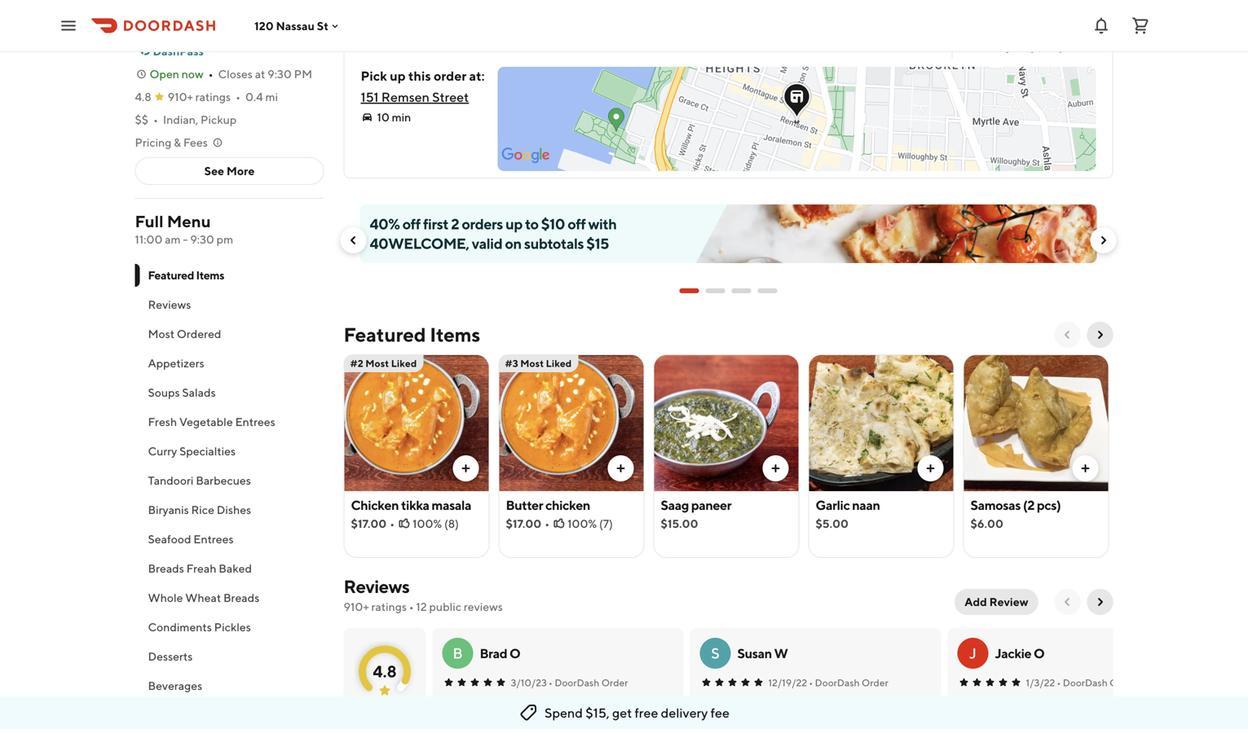 Task type: describe. For each thing, give the bounding box(es) containing it.
order for s
[[862, 678, 889, 689]]

biryanis rice dishes button
[[135, 496, 324, 525]]

info
[[179, 17, 210, 36]]

vindaloo
[[1107, 695, 1153, 709]]

garlic naan $5.00
[[816, 498, 880, 531]]

get
[[612, 706, 632, 721]]

• closes at 9:30 pm
[[208, 67, 312, 81]]

$15.00
[[661, 517, 698, 531]]

pricing & fees
[[135, 136, 208, 149]]

with
[[588, 215, 617, 233]]

1 add item to cart image from the left
[[614, 462, 627, 475]]

next button of carousel image
[[1094, 329, 1107, 342]]

fees
[[183, 136, 208, 149]]

open now
[[150, 67, 204, 81]]

add item to cart image
[[459, 462, 473, 475]]

100% (8)
[[413, 517, 459, 531]]

min
[[392, 110, 411, 124]]

• doordash order for s
[[809, 678, 889, 689]]

$10
[[541, 215, 565, 233]]

for
[[1014, 40, 1029, 53]]

• doordash order for j
[[1057, 678, 1137, 689]]

151
[[361, 89, 379, 105]]

s
[[711, 645, 720, 663]]

see more
[[204, 164, 255, 178]]

910+ inside the reviews 910+ ratings • 12 public reviews
[[344, 601, 369, 614]]

order for j
[[1110, 678, 1137, 689]]

saag paneer image
[[654, 355, 799, 492]]

fees
[[875, 40, 897, 53]]

desserts button
[[135, 643, 324, 672]]

subtotals
[[524, 235, 584, 252]]

seafood entrees
[[148, 533, 234, 546]]

at
[[255, 67, 265, 81]]

breads inside button
[[148, 562, 184, 576]]

breads inside button
[[223, 592, 260, 605]]

butter chicken
[[506, 498, 590, 513]]

garlic
[[816, 498, 850, 513]]

• right the 1/3/22
[[1057, 678, 1061, 689]]

order for b
[[602, 678, 628, 689]]

this
[[408, 68, 431, 84]]

salads
[[182, 386, 216, 400]]

0 horizontal spatial featured items
[[148, 269, 224, 282]]

• inside the reviews 910+ ratings • 12 public reviews
[[409, 601, 414, 614]]

biryanis rice dishes
[[148, 504, 251, 517]]

remsen
[[381, 89, 430, 105]]

order
[[434, 68, 467, 84]]

mi
[[265, 90, 278, 104]]

vegetable
[[179, 415, 233, 429]]

select promotional banner element
[[680, 276, 777, 306]]

151 remsen street link
[[361, 89, 469, 105]]

9:30 inside full menu 11:00 am - 9:30 pm
[[190, 233, 214, 246]]

whole wheat breads
[[148, 592, 260, 605]]

most for chicken tikka masala
[[366, 358, 389, 369]]

#3
[[505, 358, 518, 369]]

freah
[[186, 562, 216, 576]]

brad
[[480, 646, 507, 662]]

#2 most liked
[[350, 358, 417, 369]]

add item to cart image for garlic
[[924, 462, 937, 475]]

chicken tikka masala
[[351, 498, 471, 513]]

add
[[965, 596, 987, 609]]

biryanis
[[148, 504, 189, 517]]

(8)
[[444, 517, 459, 531]]

susan
[[738, 646, 772, 662]]

soups salads button
[[135, 378, 324, 408]]

items inside heading
[[430, 323, 480, 347]]

breads freah baked
[[148, 562, 252, 576]]

condiments
[[148, 621, 212, 634]]

$15
[[586, 235, 609, 252]]

on
[[505, 235, 522, 252]]

seafood entrees button
[[135, 525, 324, 554]]

0 items, open order cart image
[[1131, 16, 1151, 35]]

• doordash order for b
[[549, 678, 628, 689]]

tandoori barbecues
[[148, 474, 251, 488]]

store info
[[135, 17, 210, 36]]

samosas (2 pcs) image
[[964, 355, 1109, 492]]

indian,
[[163, 113, 198, 126]]

0 vertical spatial featured
[[148, 269, 194, 282]]

0 horizontal spatial ratings
[[195, 90, 231, 104]]

saag paneer $15.00
[[661, 498, 732, 531]]

• right $$
[[153, 113, 158, 126]]

beverages button
[[135, 672, 324, 701]]

(7)
[[599, 517, 613, 531]]

add review
[[965, 596, 1029, 609]]

1 horizontal spatial 9:30
[[268, 67, 292, 81]]

$$
[[135, 113, 148, 126]]

1 off from the left
[[402, 215, 421, 233]]

spend
[[545, 706, 583, 721]]

j
[[969, 645, 977, 663]]

2 off from the left
[[568, 215, 586, 233]]

curry
[[148, 445, 177, 458]]

garlic naan image
[[809, 355, 954, 492]]

doordash for b
[[555, 678, 600, 689]]

dishes
[[217, 504, 251, 517]]

liked for chicken
[[546, 358, 572, 369]]

pick
[[361, 68, 387, 84]]

susan w
[[738, 646, 788, 662]]

-
[[183, 233, 188, 246]]

most inside button
[[148, 327, 175, 341]]

0 vertical spatial previous button of carousel image
[[347, 234, 360, 247]]

liked for tikka
[[391, 358, 417, 369]]

tandoori barbecues button
[[135, 466, 324, 496]]

reviews for reviews 910+ ratings • 12 public reviews
[[344, 576, 410, 598]]

barbecues
[[196, 474, 251, 488]]

$15,
[[586, 706, 610, 721]]

dashpass
[[153, 44, 204, 58]]

• left 0.4
[[236, 90, 241, 104]]

brad o
[[480, 646, 521, 662]]

120 nassau st
[[254, 19, 329, 32]]

pickup
[[1031, 40, 1066, 53]]

pickles
[[214, 621, 251, 634]]

most ordered
[[148, 327, 221, 341]]

chicken
[[351, 498, 399, 513]]

valid
[[472, 235, 502, 252]]



Task type: locate. For each thing, give the bounding box(es) containing it.
1 horizontal spatial previous button of carousel image
[[1061, 329, 1074, 342]]

• doordash order up $15,
[[549, 678, 628, 689]]

0 vertical spatial featured items
[[148, 269, 224, 282]]

11:00
[[135, 233, 163, 246]]

• doordash order right 12/19/22
[[809, 678, 889, 689]]

1 vertical spatial entrees
[[193, 533, 234, 546]]

pm
[[217, 233, 233, 246]]

doordash for s
[[815, 678, 860, 689]]

1 liked from the left
[[391, 358, 417, 369]]

whole
[[148, 592, 183, 605]]

up
[[390, 68, 406, 84], [506, 215, 523, 233]]

1 o from the left
[[510, 646, 521, 662]]

100%
[[413, 517, 442, 531], [568, 517, 597, 531]]

ratings inside the reviews 910+ ratings • 12 public reviews
[[371, 601, 407, 614]]

items
[[196, 269, 224, 282], [430, 323, 480, 347]]

0 horizontal spatial off
[[402, 215, 421, 233]]

2 horizontal spatial doordash
[[1063, 678, 1108, 689]]

reviews inside the reviews 910+ ratings • 12 public reviews
[[344, 576, 410, 598]]

jackie
[[995, 646, 1032, 662]]

3 order from the left
[[1110, 678, 1137, 689]]

samosas
[[971, 498, 1021, 513]]

0 horizontal spatial 910+
[[168, 90, 193, 104]]

0 horizontal spatial most
[[148, 327, 175, 341]]

2 o from the left
[[1034, 646, 1045, 662]]

• left the 12 in the bottom left of the page
[[409, 601, 414, 614]]

• right now
[[208, 67, 213, 81]]

1 horizontal spatial entrees
[[235, 415, 275, 429]]

open
[[150, 67, 179, 81]]

map region
[[366, 29, 1201, 237]]

1 horizontal spatial reviews
[[344, 576, 410, 598]]

3 add item to cart image from the left
[[924, 462, 937, 475]]

9:30 right at at the left top
[[268, 67, 292, 81]]

1 • doordash order from the left
[[549, 678, 628, 689]]

off right $10
[[568, 215, 586, 233]]

featured inside featured items heading
[[344, 323, 426, 347]]

up left 'this'
[[390, 68, 406, 84]]

free
[[635, 706, 658, 721]]

• right 3/10/23
[[549, 678, 553, 689]]

featured items down -
[[148, 269, 224, 282]]

off up the '40welcome,'
[[402, 215, 421, 233]]

100% down chicken
[[568, 517, 597, 531]]

beverages
[[148, 680, 202, 693]]

40welcome,
[[370, 235, 469, 252]]

see more button
[[136, 158, 323, 184]]

100% for tikka
[[413, 517, 442, 531]]

910+ down reviews link
[[344, 601, 369, 614]]

doordash
[[555, 678, 600, 689], [815, 678, 860, 689], [1063, 678, 1108, 689]]

most ordered button
[[135, 320, 324, 349]]

4.8 up $$
[[135, 90, 151, 104]]

2 liked from the left
[[546, 358, 572, 369]]

1 horizontal spatial order
[[862, 678, 889, 689]]

$$ • indian, pickup
[[135, 113, 237, 126]]

3/10/23
[[511, 678, 547, 689]]

120
[[254, 19, 274, 32]]

powered by google image
[[502, 148, 550, 164]]

previous button of carousel image left next button of carousel icon
[[1061, 329, 1074, 342]]

0 vertical spatial items
[[196, 269, 224, 282]]

3 doordash from the left
[[1063, 678, 1108, 689]]

1 horizontal spatial $17.00
[[506, 517, 542, 531]]

0 horizontal spatial o
[[510, 646, 521, 662]]

doordash up spend
[[555, 678, 600, 689]]

ready for pickup
[[983, 40, 1066, 53]]

0 horizontal spatial doordash
[[555, 678, 600, 689]]

2 add item to cart image from the left
[[769, 462, 782, 475]]

previous image
[[1061, 596, 1074, 609]]

previous button of carousel image left the '40welcome,'
[[347, 234, 360, 247]]

reviews 910+ ratings • 12 public reviews
[[344, 576, 503, 614]]

100% for chicken
[[568, 517, 597, 531]]

$17.00 down butter
[[506, 517, 542, 531]]

4.8 left b
[[373, 663, 397, 682]]

$17.00 for butter
[[506, 517, 542, 531]]

featured items up #2 most liked
[[344, 323, 480, 347]]

add item to cart image
[[614, 462, 627, 475], [769, 462, 782, 475], [924, 462, 937, 475], [1079, 462, 1092, 475]]

4 add item to cart image from the left
[[1079, 462, 1092, 475]]

in fees
[[864, 40, 897, 53]]

breads down baked
[[223, 592, 260, 605]]

entrees down soups salads 'button'
[[235, 415, 275, 429]]

see
[[204, 164, 224, 178]]

breads
[[148, 562, 184, 576], [223, 592, 260, 605]]

2 horizontal spatial • doordash order
[[1057, 678, 1137, 689]]

0 horizontal spatial • doordash order
[[549, 678, 628, 689]]

1 horizontal spatial ratings
[[371, 601, 407, 614]]

open menu image
[[59, 16, 78, 35]]

1 horizontal spatial featured items
[[344, 323, 480, 347]]

condiments pickles button
[[135, 613, 324, 643]]

1 horizontal spatial 910+
[[344, 601, 369, 614]]

1 vertical spatial 910+
[[344, 601, 369, 614]]

now
[[182, 67, 204, 81]]

• down butter chicken
[[545, 517, 550, 531]]

up left to
[[506, 215, 523, 233]]

2 order from the left
[[862, 678, 889, 689]]

1 horizontal spatial 4.8
[[373, 663, 397, 682]]

1 $17.00 from the left
[[351, 517, 387, 531]]

breads up whole
[[148, 562, 184, 576]]

next button of carousel image
[[1097, 234, 1110, 247]]

rice
[[191, 504, 214, 517]]

pricing & fees button
[[135, 135, 224, 151]]

fresh vegetable entrees
[[148, 415, 275, 429]]

doordash right the 1/3/22
[[1063, 678, 1108, 689]]

1 horizontal spatial up
[[506, 215, 523, 233]]

most right #2
[[366, 358, 389, 369]]

delivery
[[661, 706, 708, 721]]

seafood
[[148, 533, 191, 546]]

featured items heading
[[344, 322, 480, 348]]

o right brad
[[510, 646, 521, 662]]

closes
[[218, 67, 253, 81]]

breads freah baked button
[[135, 554, 324, 584]]

3 • doordash order from the left
[[1057, 678, 1137, 689]]

o right 'jackie' on the bottom of page
[[1034, 646, 1045, 662]]

1 horizontal spatial • doordash order
[[809, 678, 889, 689]]

tikka
[[401, 498, 429, 513]]

doordash for j
[[1063, 678, 1108, 689]]

(2
[[1023, 498, 1035, 513]]

9:30 right -
[[190, 233, 214, 246]]

public
[[429, 601, 462, 614]]

reviews button
[[135, 290, 324, 320]]

whole wheat breads button
[[135, 584, 324, 613]]

0 horizontal spatial featured
[[148, 269, 194, 282]]

entrees down rice
[[193, 533, 234, 546]]

ratings up pickup
[[195, 90, 231, 104]]

1 order from the left
[[602, 678, 628, 689]]

2 $17.00 from the left
[[506, 517, 542, 531]]

1 vertical spatial items
[[430, 323, 480, 347]]

1 horizontal spatial items
[[430, 323, 480, 347]]

0 horizontal spatial $17.00
[[351, 517, 387, 531]]

most
[[148, 327, 175, 341], [366, 358, 389, 369], [520, 358, 544, 369]]

40% off first 2 orders up to $10 off with 40welcome, valid on subtotals $15
[[370, 215, 617, 252]]

doordash right 12/19/22
[[815, 678, 860, 689]]

0 horizontal spatial previous button of carousel image
[[347, 234, 360, 247]]

up inside 40% off first 2 orders up to $10 off with 40welcome, valid on subtotals $15
[[506, 215, 523, 233]]

add item to cart image for saag
[[769, 462, 782, 475]]

0 vertical spatial reviews
[[148, 298, 191, 311]]

1 vertical spatial ratings
[[371, 601, 407, 614]]

1 horizontal spatial featured
[[344, 323, 426, 347]]

add item to cart image for samosas
[[1079, 462, 1092, 475]]

910+ up indian,
[[168, 90, 193, 104]]

entrees inside seafood entrees button
[[193, 533, 234, 546]]

1 vertical spatial previous button of carousel image
[[1061, 329, 1074, 342]]

120 nassau st button
[[254, 19, 342, 32]]

1 vertical spatial up
[[506, 215, 523, 233]]

1 horizontal spatial 100%
[[568, 517, 597, 531]]

notification bell image
[[1092, 16, 1111, 35]]

0 horizontal spatial 4.8
[[135, 90, 151, 104]]

2 • doordash order from the left
[[809, 678, 889, 689]]

add review button
[[955, 590, 1038, 616]]

featured up #2 most liked
[[344, 323, 426, 347]]

10 min
[[377, 110, 411, 124]]

100% down tikka
[[413, 517, 442, 531]]

2 100% from the left
[[568, 517, 597, 531]]

o for j
[[1034, 646, 1045, 662]]

10
[[377, 110, 390, 124]]

butter chicken image
[[499, 355, 644, 492]]

chicken
[[546, 498, 590, 513]]

1 vertical spatial breads
[[223, 592, 260, 605]]

specialties
[[179, 445, 236, 458]]

most for butter chicken
[[520, 358, 544, 369]]

saag
[[661, 498, 689, 513]]

0 horizontal spatial items
[[196, 269, 224, 282]]

1 vertical spatial featured
[[344, 323, 426, 347]]

9:30
[[268, 67, 292, 81], [190, 233, 214, 246]]

0 horizontal spatial 100%
[[413, 517, 442, 531]]

0 vertical spatial 910+
[[168, 90, 193, 104]]

1 vertical spatial 9:30
[[190, 233, 214, 246]]

o for b
[[510, 646, 521, 662]]

0 vertical spatial 4.8
[[135, 90, 151, 104]]

0 horizontal spatial breads
[[148, 562, 184, 576]]

1 100% from the left
[[413, 517, 442, 531]]

chicken tikka masala image
[[345, 355, 489, 492]]

1 vertical spatial reviews
[[344, 576, 410, 598]]

2
[[451, 215, 459, 233]]

liked right the #3
[[546, 358, 572, 369]]

0 vertical spatial 9:30
[[268, 67, 292, 81]]

0 horizontal spatial order
[[602, 678, 628, 689]]

0 vertical spatial up
[[390, 68, 406, 84]]

entrees inside fresh vegetable entrees button
[[235, 415, 275, 429]]

0.4 mi
[[245, 90, 278, 104]]

• right 12/19/22
[[809, 678, 813, 689]]

910+ ratings •
[[168, 90, 241, 104]]

1 doordash from the left
[[555, 678, 600, 689]]

2 horizontal spatial most
[[520, 358, 544, 369]]

baked
[[219, 562, 252, 576]]

2 horizontal spatial order
[[1110, 678, 1137, 689]]

2 doordash from the left
[[815, 678, 860, 689]]

0 vertical spatial ratings
[[195, 90, 231, 104]]

reviews inside button
[[148, 298, 191, 311]]

wheat
[[185, 592, 221, 605]]

100% (7)
[[568, 517, 613, 531]]

st
[[317, 19, 329, 32]]

1 horizontal spatial o
[[1034, 646, 1045, 662]]

liked down featured items heading
[[391, 358, 417, 369]]

reviews
[[464, 601, 503, 614]]

1 vertical spatial 4.8
[[373, 663, 397, 682]]

0 horizontal spatial up
[[390, 68, 406, 84]]

naan
[[852, 498, 880, 513]]

1 horizontal spatial off
[[568, 215, 586, 233]]

desserts
[[148, 650, 193, 664]]

most up appetizers
[[148, 327, 175, 341]]

1 vertical spatial featured items
[[344, 323, 480, 347]]

0 horizontal spatial 9:30
[[190, 233, 214, 246]]

1 horizontal spatial most
[[366, 358, 389, 369]]

$17.00 for chicken
[[351, 517, 387, 531]]

40%
[[370, 215, 400, 233]]

&
[[174, 136, 181, 149]]

featured
[[148, 269, 194, 282], [344, 323, 426, 347]]

$17.00 down chicken
[[351, 517, 387, 531]]

ratings down reviews link
[[371, 601, 407, 614]]

1 horizontal spatial doordash
[[815, 678, 860, 689]]

0 vertical spatial breads
[[148, 562, 184, 576]]

next image
[[1094, 596, 1107, 609]]

am
[[165, 233, 181, 246]]

1 horizontal spatial liked
[[546, 358, 572, 369]]

• down chicken
[[390, 517, 395, 531]]

menu
[[167, 212, 211, 231]]

• doordash order up vindaloo
[[1057, 678, 1137, 689]]

0 horizontal spatial liked
[[391, 358, 417, 369]]

1 horizontal spatial breads
[[223, 592, 260, 605]]

0 horizontal spatial entrees
[[193, 533, 234, 546]]

reviews for reviews
[[148, 298, 191, 311]]

up inside the pick up this order at: 151 remsen street
[[390, 68, 406, 84]]

jackie o
[[995, 646, 1045, 662]]

$5.00
[[816, 517, 849, 531]]

most right the #3
[[520, 358, 544, 369]]

featured down am
[[148, 269, 194, 282]]

0 vertical spatial entrees
[[235, 415, 275, 429]]

0 horizontal spatial reviews
[[148, 298, 191, 311]]

fresh
[[148, 415, 177, 429]]

previous button of carousel image
[[347, 234, 360, 247], [1061, 329, 1074, 342]]



Task type: vqa. For each thing, say whether or not it's contained in the screenshot.
the bottom 'Sides'
no



